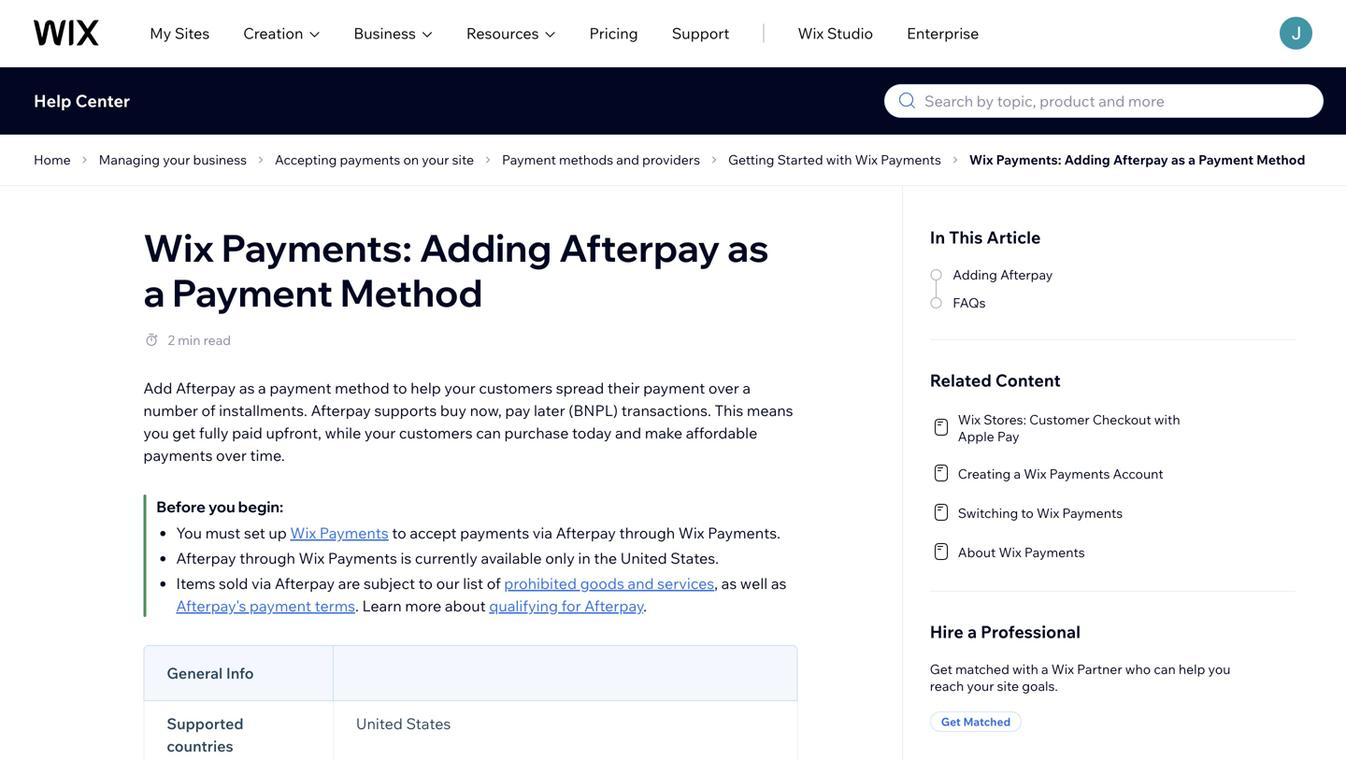 Task type: locate. For each thing, give the bounding box(es) containing it.
0 vertical spatial united
[[620, 549, 667, 567]]

with right checkout
[[1154, 411, 1180, 428]]

supported
[[167, 714, 244, 733]]

0 horizontal spatial payment
[[172, 269, 333, 316]]

0 vertical spatial of
[[201, 401, 215, 420]]

terms
[[315, 596, 355, 615]]

wix up 'in this article'
[[969, 151, 993, 168]]

methods
[[559, 151, 613, 168]]

to right switching
[[1021, 505, 1034, 521]]

qualifying for afterpay link
[[489, 596, 643, 615]]

over
[[709, 379, 739, 397], [216, 446, 247, 465]]

over down the paid
[[216, 446, 247, 465]]

your down supports
[[365, 423, 396, 442]]

business button
[[354, 22, 433, 44]]

matched
[[963, 715, 1011, 729]]

1 vertical spatial and
[[615, 423, 641, 442]]

1 vertical spatial help
[[1179, 661, 1205, 677]]

afterpay down article
[[1000, 266, 1053, 283]]

0 horizontal spatial payments:
[[221, 224, 412, 271]]

wix up goals.
[[1051, 661, 1074, 677]]

over up affordable
[[709, 379, 739, 397]]

wix inside get matched with a wix partner who can help you reach your site goals.
[[1051, 661, 1074, 677]]

0 vertical spatial via
[[533, 524, 553, 542]]

wix studio link
[[798, 22, 873, 44]]

via
[[533, 524, 553, 542], [251, 574, 271, 593]]

customers up pay
[[479, 379, 553, 397]]

managing your business
[[99, 151, 247, 168]]

0 vertical spatial with
[[826, 151, 852, 168]]

0 vertical spatial this
[[949, 227, 983, 248]]

wix down wix payments link
[[299, 549, 325, 567]]

0 horizontal spatial method
[[340, 269, 483, 316]]

0 vertical spatial over
[[709, 379, 739, 397]]

through up states.
[[619, 524, 675, 542]]

qualifying
[[489, 596, 558, 615]]

0 horizontal spatial site
[[452, 151, 474, 168]]

get down reach
[[941, 715, 961, 729]]

payment up installments.
[[270, 379, 331, 397]]

afterpay up in
[[556, 524, 616, 542]]

getting
[[728, 151, 774, 168]]

1 vertical spatial through
[[240, 549, 295, 567]]

2 vertical spatial with
[[1012, 661, 1038, 677]]

switching
[[958, 505, 1018, 521]]

as inside add afterpay as a payment method to help your customers spread their payment over a number of installments. afterpay supports buy now, pay later (bnpl) transactions. this means you get fully paid upfront, while your customers can purchase today and make affordable payments over time.
[[239, 379, 255, 397]]

0 horizontal spatial through
[[240, 549, 295, 567]]

0 horizontal spatial this
[[715, 401, 743, 420]]

1 vertical spatial of
[[487, 574, 501, 593]]

1 vertical spatial get
[[941, 715, 961, 729]]

states.
[[671, 549, 719, 567]]

payments
[[340, 151, 400, 168], [143, 446, 213, 465], [460, 524, 529, 542]]

0 vertical spatial get
[[930, 661, 952, 677]]

1 vertical spatial with
[[1154, 411, 1180, 428]]

site right on
[[452, 151, 474, 168]]

about wix payments
[[958, 544, 1085, 560]]

as right well
[[771, 574, 787, 593]]

1 horizontal spatial united
[[620, 549, 667, 567]]

united right the
[[620, 549, 667, 567]]

of up fully
[[201, 401, 215, 420]]

wix up states.
[[678, 524, 704, 542]]

0 horizontal spatial customers
[[399, 423, 473, 442]]

set
[[244, 524, 265, 542]]

payments:
[[996, 151, 1062, 168], [221, 224, 412, 271]]

switching to wix payments link
[[930, 501, 1207, 524]]

get up reach
[[930, 661, 952, 677]]

and
[[616, 151, 639, 168], [615, 423, 641, 442], [628, 574, 654, 593]]

afterpay down prohibited goods and services link on the bottom
[[584, 596, 643, 615]]

help center link
[[34, 90, 130, 111]]

1 horizontal spatial over
[[709, 379, 739, 397]]

wix payments link
[[290, 524, 389, 542]]

0 horizontal spatial can
[[476, 423, 501, 442]]

states
[[406, 714, 451, 733]]

your down matched
[[967, 678, 994, 694]]

1 horizontal spatial you
[[208, 497, 235, 516]]

1 vertical spatial customers
[[399, 423, 473, 442]]

2 horizontal spatial adding
[[1064, 151, 1110, 168]]

available
[[481, 549, 542, 567]]

adding
[[1064, 151, 1110, 168], [419, 224, 552, 271], [953, 266, 997, 283]]

about
[[958, 544, 996, 560]]

as right ,
[[721, 574, 737, 593]]

2 min read
[[168, 332, 231, 348]]

1 vertical spatial you
[[208, 497, 235, 516]]

pricing
[[589, 24, 638, 43]]

can right who
[[1154, 661, 1176, 677]]

2 horizontal spatial you
[[1208, 661, 1231, 677]]

via up afterpay's payment terms link
[[251, 574, 271, 593]]

site down matched
[[997, 678, 1019, 694]]

0 vertical spatial can
[[476, 423, 501, 442]]

wix up apple
[[958, 411, 981, 428]]

managing
[[99, 151, 160, 168]]

services
[[657, 574, 714, 593]]

1 vertical spatial wix payments: adding afterpay as a payment method
[[143, 224, 769, 316]]

0 horizontal spatial help
[[411, 379, 441, 397]]

1 horizontal spatial can
[[1154, 661, 1176, 677]]

home link
[[28, 149, 76, 171]]

site
[[452, 151, 474, 168], [997, 678, 1019, 694]]

Search by topic, product and more field
[[919, 85, 1312, 117]]

get inside get matched with a wix partner who can help you reach your site goals.
[[930, 661, 952, 677]]

can
[[476, 423, 501, 442], [1154, 661, 1176, 677]]

article
[[987, 227, 1041, 248]]

united states
[[356, 714, 451, 733]]

customers down buy
[[399, 423, 473, 442]]

payments: down accepting
[[221, 224, 412, 271]]

afterpay down search by topic, product and more field
[[1113, 151, 1168, 168]]

0 horizontal spatial wix payments: adding afterpay as a payment method
[[143, 224, 769, 316]]

can down now,
[[476, 423, 501, 442]]

payments up the available
[[460, 524, 529, 542]]

this up affordable
[[715, 401, 743, 420]]

0 horizontal spatial with
[[826, 151, 852, 168]]

help right who
[[1179, 661, 1205, 677]]

as up installments.
[[239, 379, 255, 397]]

countries
[[167, 737, 233, 755]]

later
[[534, 401, 565, 420]]

payments left on
[[340, 151, 400, 168]]

getting started with wix payments
[[728, 151, 941, 168]]

help up supports
[[411, 379, 441, 397]]

0 horizontal spatial united
[[356, 714, 403, 733]]

well
[[740, 574, 768, 593]]

of inside before you begin: you must set up wix payments to accept payments via afterpay through wix payments. afterpay through wix payments is currently available only in the united states. items sold via afterpay are subject to our list of prohibited goods and services , as well as afterpay's payment terms . learn more about qualifying for afterpay .
[[487, 574, 501, 593]]

you up 'must'
[[208, 497, 235, 516]]

1 horizontal spatial of
[[487, 574, 501, 593]]

prohibited goods and services link
[[504, 574, 714, 593]]

united inside before you begin: you must set up wix payments to accept payments via afterpay through wix payments. afterpay through wix payments is currently available only in the united states. items sold via afterpay are subject to our list of prohibited goods and services , as well as afterpay's payment terms . learn more about qualifying for afterpay .
[[620, 549, 667, 567]]

(bnpl)
[[569, 401, 618, 420]]

payments inside before you begin: you must set up wix payments to accept payments via afterpay through wix payments. afterpay through wix payments is currently available only in the united states. items sold via afterpay are subject to our list of prohibited goods and services , as well as afterpay's payment terms . learn more about qualifying for afterpay .
[[460, 524, 529, 542]]

get for get matched
[[941, 715, 961, 729]]

0 horizontal spatial of
[[201, 401, 215, 420]]

add afterpay as a payment method to help your customers spread their payment over a number of installments. afterpay supports buy now, pay later (bnpl) transactions. this means you get fully paid upfront, while your customers can purchase today and make affordable payments over time.
[[143, 379, 793, 465]]

this
[[949, 227, 983, 248], [715, 401, 743, 420]]

and up .
[[628, 574, 654, 593]]

and left make
[[615, 423, 641, 442]]

related
[[930, 370, 992, 391]]

1 vertical spatial this
[[715, 401, 743, 420]]

1 horizontal spatial with
[[1012, 661, 1038, 677]]

our
[[436, 574, 460, 593]]

must
[[205, 524, 241, 542]]

my
[[150, 24, 171, 43]]

wix up switching to wix payments in the bottom of the page
[[1024, 466, 1047, 482]]

account
[[1113, 466, 1164, 482]]

of right list
[[487, 574, 501, 593]]

payments: up article
[[996, 151, 1062, 168]]

who
[[1125, 661, 1151, 677]]

2 horizontal spatial payments
[[460, 524, 529, 542]]

creating
[[958, 466, 1011, 482]]

reach
[[930, 678, 964, 694]]

0 vertical spatial wix payments: adding afterpay as a payment method
[[969, 151, 1305, 168]]

you right who
[[1208, 661, 1231, 677]]

1 horizontal spatial site
[[997, 678, 1019, 694]]

accepting payments on your site link
[[269, 149, 480, 171]]

today
[[572, 423, 612, 442]]

with up goals.
[[1012, 661, 1038, 677]]

0 horizontal spatial over
[[216, 446, 247, 465]]

0 horizontal spatial you
[[143, 423, 169, 442]]

0 vertical spatial help
[[411, 379, 441, 397]]

1 horizontal spatial help
[[1179, 661, 1205, 677]]

your
[[163, 151, 190, 168], [422, 151, 449, 168], [444, 379, 476, 397], [365, 423, 396, 442], [967, 678, 994, 694]]

1 vertical spatial via
[[251, 574, 271, 593]]

payment up transactions.
[[643, 379, 705, 397]]

wix down creating a wix payments account
[[1037, 505, 1059, 521]]

payments down get
[[143, 446, 213, 465]]

1 vertical spatial over
[[216, 446, 247, 465]]

via up only
[[533, 524, 553, 542]]

0 vertical spatial site
[[452, 151, 474, 168]]

to up is
[[392, 524, 406, 542]]

0 vertical spatial payments
[[340, 151, 400, 168]]

managing your business link
[[93, 149, 252, 171]]

accepting
[[275, 151, 337, 168]]

2 vertical spatial payments
[[460, 524, 529, 542]]

1 horizontal spatial this
[[949, 227, 983, 248]]

get
[[930, 661, 952, 677], [941, 715, 961, 729]]

payment left terms
[[250, 596, 311, 615]]

2 vertical spatial and
[[628, 574, 654, 593]]

1 vertical spatial united
[[356, 714, 403, 733]]

0 vertical spatial you
[[143, 423, 169, 442]]

this right in
[[949, 227, 983, 248]]

more
[[405, 596, 441, 615]]

2 vertical spatial you
[[1208, 661, 1231, 677]]

to up supports
[[393, 379, 407, 397]]

wix
[[798, 24, 824, 43], [855, 151, 878, 168], [969, 151, 993, 168], [143, 224, 214, 271], [958, 411, 981, 428], [1024, 466, 1047, 482], [1037, 505, 1059, 521], [290, 524, 316, 542], [678, 524, 704, 542], [999, 544, 1022, 560], [299, 549, 325, 567], [1051, 661, 1074, 677]]

accepting payments on your site
[[275, 151, 474, 168]]

as down getting
[[727, 224, 769, 271]]

matched
[[955, 661, 1010, 677]]

wix left studio
[[798, 24, 824, 43]]

1 vertical spatial can
[[1154, 661, 1176, 677]]

with inside get matched with a wix partner who can help you reach your site goals.
[[1012, 661, 1038, 677]]

enterprise
[[907, 24, 979, 43]]

payment
[[502, 151, 556, 168], [1199, 151, 1254, 168], [172, 269, 333, 316]]

1 vertical spatial site
[[997, 678, 1019, 694]]

united
[[620, 549, 667, 567], [356, 714, 403, 733]]

afterpay's payment terms link
[[176, 596, 355, 615]]

you down number
[[143, 423, 169, 442]]

help
[[34, 90, 72, 111]]

get matched
[[941, 715, 1011, 729]]

before
[[156, 497, 206, 516]]

wix right about
[[999, 544, 1022, 560]]

related content
[[930, 370, 1061, 391]]

with right started
[[826, 151, 852, 168]]

0 vertical spatial through
[[619, 524, 675, 542]]

adding afterpay
[[953, 266, 1053, 283]]

payments
[[881, 151, 941, 168], [1049, 466, 1110, 482], [1062, 505, 1123, 521], [319, 524, 389, 542], [1025, 544, 1085, 560], [328, 549, 397, 567]]

through down the up
[[240, 549, 295, 567]]

1 horizontal spatial adding
[[953, 266, 997, 283]]

0 horizontal spatial via
[[251, 574, 271, 593]]

you inside add afterpay as a payment method to help your customers spread their payment over a number of installments. afterpay supports buy now, pay later (bnpl) transactions. this means you get fully paid upfront, while your customers can purchase today and make affordable payments over time.
[[143, 423, 169, 442]]

subject
[[364, 574, 415, 593]]

a inside get matched with a wix partner who can help you reach your site goals.
[[1041, 661, 1048, 677]]

list
[[463, 574, 483, 593]]

this inside add afterpay as a payment method to help your customers spread their payment over a number of installments. afterpay supports buy now, pay later (bnpl) transactions. this means you get fully paid upfront, while your customers can purchase today and make affordable payments over time.
[[715, 401, 743, 420]]

1 vertical spatial payments
[[143, 446, 213, 465]]

wix studio
[[798, 24, 873, 43]]

now,
[[470, 401, 502, 420]]

1 horizontal spatial payments:
[[996, 151, 1062, 168]]

united left the states
[[356, 714, 403, 733]]

with
[[826, 151, 852, 168], [1154, 411, 1180, 428], [1012, 661, 1038, 677]]

2 horizontal spatial with
[[1154, 411, 1180, 428]]

0 vertical spatial customers
[[479, 379, 553, 397]]

and right methods at the top of page
[[616, 151, 639, 168]]

in
[[930, 227, 945, 248]]

0 horizontal spatial payments
[[143, 446, 213, 465]]

min
[[178, 332, 201, 348]]

your right on
[[422, 151, 449, 168]]

1 horizontal spatial method
[[1257, 151, 1305, 168]]



Task type: describe. For each thing, give the bounding box(es) containing it.
payments inside add afterpay as a payment method to help your customers spread their payment over a number of installments. afterpay supports buy now, pay later (bnpl) transactions. this means you get fully paid upfront, while your customers can purchase today and make affordable payments over time.
[[143, 446, 213, 465]]

transactions.
[[621, 401, 711, 420]]

make
[[645, 423, 683, 442]]

afterpay up number
[[176, 379, 236, 397]]

hire a professional
[[930, 621, 1081, 642]]

to inside add afterpay as a payment method to help your customers spread their payment over a number of installments. afterpay supports buy now, pay later (bnpl) transactions. this means you get fully paid upfront, while your customers can purchase today and make affordable payments over time.
[[393, 379, 407, 397]]

resources button
[[466, 22, 556, 44]]

your left business
[[163, 151, 190, 168]]

creation button
[[243, 22, 320, 44]]

my sites
[[150, 24, 210, 43]]

center
[[75, 90, 130, 111]]

1 vertical spatial payments:
[[221, 224, 412, 271]]

afterpay up terms
[[275, 574, 335, 593]]

you inside before you begin: you must set up wix payments to accept payments via afterpay through wix payments. afterpay through wix payments is currently available only in the united states. items sold via afterpay are subject to our list of prohibited goods and services , as well as afterpay's payment terms . learn more about qualifying for afterpay .
[[208, 497, 235, 516]]

help inside get matched with a wix partner who can help you reach your site goals.
[[1179, 661, 1205, 677]]

afterpay down providers
[[559, 224, 720, 271]]

about wix payments link
[[930, 540, 1207, 563]]

afterpay up the items
[[176, 549, 236, 567]]

1 horizontal spatial payments
[[340, 151, 400, 168]]

accept
[[410, 524, 457, 542]]

means
[[747, 401, 793, 420]]

general info
[[167, 664, 254, 682]]

.
[[643, 596, 647, 615]]

fully
[[199, 423, 229, 442]]

resources
[[466, 24, 539, 43]]

about
[[445, 596, 486, 615]]

customer
[[1029, 411, 1090, 428]]

spread
[[556, 379, 604, 397]]

0 vertical spatial and
[[616, 151, 639, 168]]

started
[[777, 151, 823, 168]]

providers
[[642, 151, 700, 168]]

goals.
[[1022, 678, 1058, 694]]

items
[[176, 574, 215, 593]]

with for payments
[[826, 151, 852, 168]]

support link
[[672, 22, 730, 44]]

1 horizontal spatial through
[[619, 524, 675, 542]]

1 horizontal spatial customers
[[479, 379, 553, 397]]

wix right the up
[[290, 524, 316, 542]]

the
[[594, 549, 617, 567]]

purchase
[[504, 423, 569, 442]]

in this article
[[930, 227, 1041, 248]]

pricing link
[[589, 22, 638, 44]]

. learn
[[355, 596, 402, 615]]

1 horizontal spatial wix payments: adding afterpay as a payment method
[[969, 151, 1305, 168]]

2 horizontal spatial payment
[[1199, 151, 1254, 168]]

business
[[193, 151, 247, 168]]

can inside add afterpay as a payment method to help your customers spread their payment over a number of installments. afterpay supports buy now, pay later (bnpl) transactions. this means you get fully paid upfront, while your customers can purchase today and make affordable payments over time.
[[476, 423, 501, 442]]

partner
[[1077, 661, 1122, 677]]

you
[[176, 524, 202, 542]]

my sites link
[[150, 22, 210, 44]]

support
[[672, 24, 730, 43]]

afterpay up while
[[311, 401, 371, 420]]

0 vertical spatial payments:
[[996, 151, 1062, 168]]

wix stores: customer checkout with apple pay link
[[930, 409, 1207, 445]]

number
[[143, 401, 198, 420]]

with for wix
[[1012, 661, 1038, 677]]

with inside 'wix stores: customer checkout with apple pay'
[[1154, 411, 1180, 428]]

as down search by topic, product and more field
[[1171, 151, 1185, 168]]

payment inside before you begin: you must set up wix payments to accept payments via afterpay through wix payments. afterpay through wix payments is currently available only in the united states. items sold via afterpay are subject to our list of prohibited goods and services , as well as afterpay's payment terms . learn more about qualifying for afterpay .
[[250, 596, 311, 615]]

0 horizontal spatial adding
[[419, 224, 552, 271]]

content
[[996, 370, 1061, 391]]

,
[[714, 574, 718, 593]]

method
[[335, 379, 389, 397]]

installments.
[[219, 401, 307, 420]]

can inside get matched with a wix partner who can help you reach your site goals.
[[1154, 661, 1176, 677]]

apple
[[958, 428, 994, 445]]

stores:
[[984, 411, 1026, 428]]

profile image image
[[1280, 17, 1312, 50]]

info
[[226, 664, 254, 682]]

get for get matched with a wix partner who can help you reach your site goals.
[[930, 661, 952, 677]]

0 vertical spatial method
[[1257, 151, 1305, 168]]

pay
[[505, 401, 530, 420]]

switching to wix payments
[[958, 505, 1123, 521]]

home
[[34, 151, 71, 168]]

enterprise link
[[907, 22, 979, 44]]

your up buy
[[444, 379, 476, 397]]

and inside add afterpay as a payment method to help your customers spread their payment over a number of installments. afterpay supports buy now, pay later (bnpl) transactions. this means you get fully paid upfront, while your customers can purchase today and make affordable payments over time.
[[615, 423, 641, 442]]

wix down managing your business link
[[143, 224, 214, 271]]

of inside add afterpay as a payment method to help your customers spread their payment over a number of installments. afterpay supports buy now, pay later (bnpl) transactions. this means you get fully paid upfront, while your customers can purchase today and make affordable payments over time.
[[201, 401, 215, 420]]

to left our
[[418, 574, 433, 593]]

site inside get matched with a wix partner who can help you reach your site goals.
[[997, 678, 1019, 694]]

getting started with wix payments link
[[723, 149, 947, 171]]

prohibited
[[504, 574, 577, 593]]

get matched with a wix partner who can help you reach your site goals.
[[930, 661, 1231, 694]]

paid
[[232, 423, 263, 442]]

1 horizontal spatial via
[[533, 524, 553, 542]]

for
[[561, 596, 581, 615]]

business
[[354, 24, 416, 43]]

only
[[545, 549, 575, 567]]

help inside add afterpay as a payment method to help your customers spread their payment over a number of installments. afterpay supports buy now, pay later (bnpl) transactions. this means you get fully paid upfront, while your customers can purchase today and make affordable payments over time.
[[411, 379, 441, 397]]

get
[[172, 423, 196, 442]]

wix stores: customer checkout with apple pay
[[958, 411, 1180, 445]]

currently
[[415, 549, 478, 567]]

1 vertical spatial method
[[340, 269, 483, 316]]

while
[[325, 423, 361, 442]]

checkout
[[1093, 411, 1151, 428]]

and inside before you begin: you must set up wix payments to accept payments via afterpay through wix payments. afterpay through wix payments is currently available only in the united states. items sold via afterpay are subject to our list of prohibited goods and services , as well as afterpay's payment terms . learn more about qualifying for afterpay .
[[628, 574, 654, 593]]

2
[[168, 332, 175, 348]]

read
[[203, 332, 231, 348]]

sold
[[219, 574, 248, 593]]

wix right started
[[855, 151, 878, 168]]

goods
[[580, 574, 624, 593]]

payment methods and providers link
[[496, 149, 706, 171]]

afterpay's
[[176, 596, 246, 615]]

wix inside 'wix stores: customer checkout with apple pay'
[[958, 411, 981, 428]]

buy
[[440, 401, 466, 420]]

hire
[[930, 621, 964, 642]]

on
[[403, 151, 419, 168]]

you inside get matched with a wix partner who can help you reach your site goals.
[[1208, 661, 1231, 677]]

supported countries
[[167, 714, 244, 755]]

professional
[[981, 621, 1081, 642]]

your inside get matched with a wix partner who can help you reach your site goals.
[[967, 678, 994, 694]]

1 horizontal spatial payment
[[502, 151, 556, 168]]

add
[[143, 379, 172, 397]]



Task type: vqa. For each thing, say whether or not it's contained in the screenshot.
Center
yes



